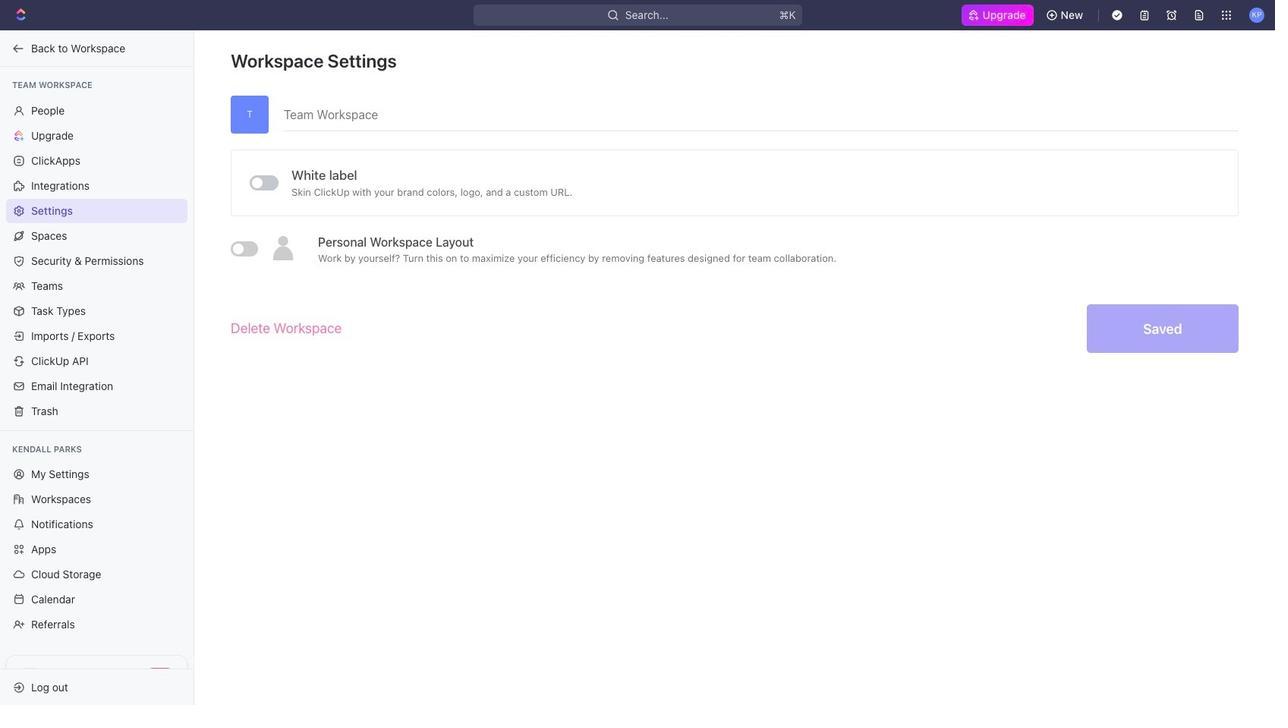 Task type: describe. For each thing, give the bounding box(es) containing it.
Team Na﻿me text field
[[284, 96, 1239, 131]]



Task type: vqa. For each thing, say whether or not it's contained in the screenshot.
Team Na﻿me TEXT FIELD
yes



